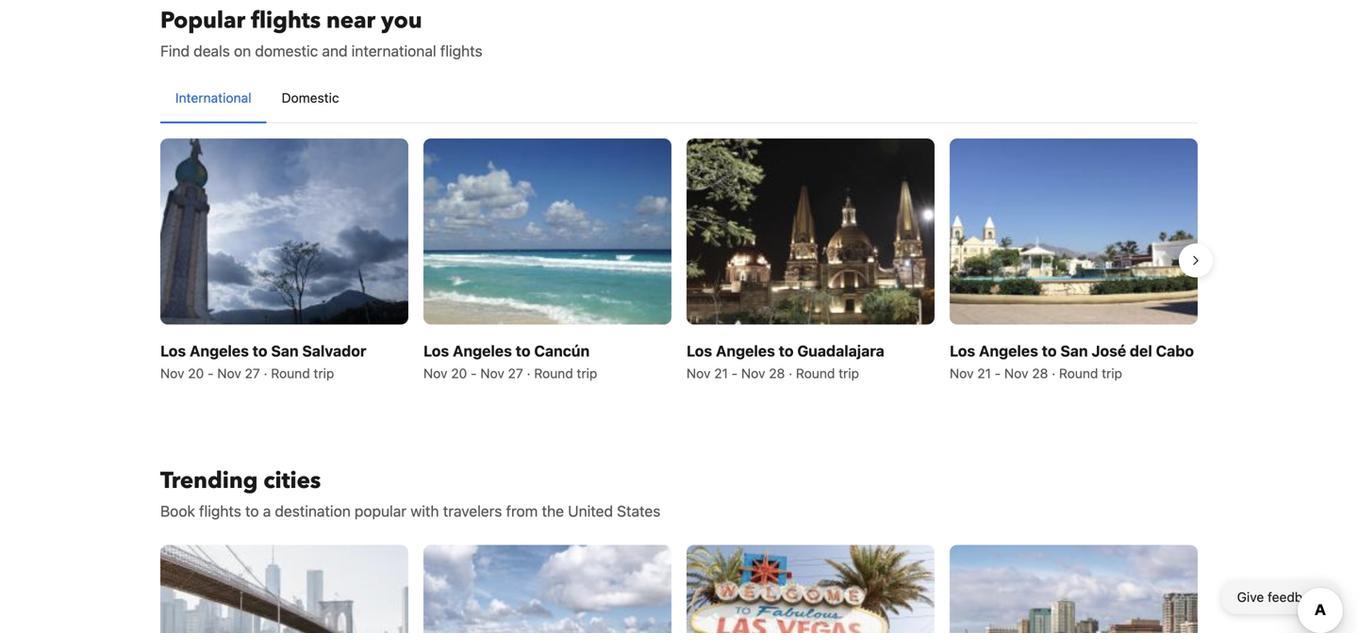 Task type: vqa. For each thing, say whether or not it's contained in the screenshot.
San within Los Angeles to San Salvador Nov 20 - Nov 27 · Round trip
yes



Task type: describe. For each thing, give the bounding box(es) containing it.
round inside los angeles to san salvador nov 20 - nov 27 · round trip
[[271, 366, 310, 381]]

to inside trending cities book flights to a destination popular with travelers from the united states
[[245, 502, 259, 520]]

international
[[351, 42, 436, 60]]

domestic
[[255, 42, 318, 60]]

san for salvador
[[271, 342, 299, 360]]

deals
[[194, 42, 230, 60]]

· inside los angeles to san salvador nov 20 - nov 27 · round trip
[[264, 366, 267, 381]]

region containing los angeles to san salvador
[[145, 131, 1213, 391]]

san for josé
[[1060, 342, 1088, 360]]

del
[[1130, 342, 1152, 360]]

28 inside los angeles to san josé del cabo nov 21 - nov 28 · round trip
[[1032, 366, 1048, 381]]

book
[[160, 502, 195, 520]]

to for nov
[[252, 342, 267, 360]]

0 vertical spatial flights
[[251, 5, 321, 36]]

· inside los angeles to san josé del cabo nov 21 - nov 28 · round trip
[[1052, 366, 1056, 381]]

from
[[506, 502, 538, 520]]

angeles for los angeles to san josé del cabo
[[979, 342, 1038, 360]]

los for los angeles to cancún
[[423, 342, 449, 360]]

los angeles to san salvador image
[[160, 139, 408, 325]]

27 inside los angeles to cancún nov 20 - nov 27 · round trip
[[508, 366, 523, 381]]

los for los angeles to san salvador
[[160, 342, 186, 360]]

1 nov from the left
[[160, 366, 184, 381]]

6 nov from the left
[[741, 366, 765, 381]]

to for 20
[[516, 342, 531, 360]]

cities
[[264, 466, 321, 497]]

4 nov from the left
[[480, 366, 504, 381]]

find
[[160, 42, 190, 60]]

trip inside los angeles to san salvador nov 20 - nov 27 · round trip
[[314, 366, 334, 381]]

3 nov from the left
[[423, 366, 448, 381]]

destination
[[275, 502, 351, 520]]

to for del
[[1042, 342, 1057, 360]]

angeles for los angeles to cancún
[[453, 342, 512, 360]]

los angeles to guadalajara image
[[687, 139, 935, 325]]

28 inside los angeles to guadalajara nov 21 - nov 28 · round trip
[[769, 366, 785, 381]]

popular
[[355, 502, 407, 520]]

trip inside los angeles to guadalajara nov 21 - nov 28 · round trip
[[839, 366, 859, 381]]

states
[[617, 502, 661, 520]]

salvador
[[302, 342, 366, 360]]

los angeles to cancún image
[[423, 139, 671, 325]]

round inside los angeles to san josé del cabo nov 21 - nov 28 · round trip
[[1059, 366, 1098, 381]]

domestic
[[282, 90, 339, 106]]

5 nov from the left
[[687, 366, 711, 381]]

20 inside los angeles to cancún nov 20 - nov 27 · round trip
[[451, 366, 467, 381]]

tab list containing international
[[160, 74, 1198, 124]]

popular
[[160, 5, 245, 36]]

to for 21
[[779, 342, 794, 360]]

- inside los angeles to san salvador nov 20 - nov 27 · round trip
[[208, 366, 214, 381]]

domestic button
[[266, 74, 354, 123]]

cabo
[[1156, 342, 1194, 360]]

los for los angeles to guadalajara
[[687, 342, 712, 360]]

cancún
[[534, 342, 590, 360]]

give feedback button
[[1222, 581, 1339, 615]]

- inside los angeles to cancún nov 20 - nov 27 · round trip
[[471, 366, 477, 381]]

los for los angeles to san josé del cabo
[[950, 342, 975, 360]]

travelers
[[443, 502, 502, 520]]

27 inside los angeles to san salvador nov 20 - nov 27 · round trip
[[245, 366, 260, 381]]



Task type: locate. For each thing, give the bounding box(es) containing it.
0 horizontal spatial flights
[[199, 502, 241, 520]]

·
[[264, 366, 267, 381], [527, 366, 531, 381], [789, 366, 792, 381], [1052, 366, 1056, 381]]

2 20 from the left
[[451, 366, 467, 381]]

1 28 from the left
[[769, 366, 785, 381]]

los angeles to cancún nov 20 - nov 27 · round trip
[[423, 342, 597, 381]]

angeles inside los angeles to cancún nov 20 - nov 27 · round trip
[[453, 342, 512, 360]]

los inside los angeles to cancún nov 20 - nov 27 · round trip
[[423, 342, 449, 360]]

1 horizontal spatial flights
[[251, 5, 321, 36]]

27
[[245, 366, 260, 381], [508, 366, 523, 381]]

trip inside los angeles to san josé del cabo nov 21 - nov 28 · round trip
[[1102, 366, 1122, 381]]

flights
[[251, 5, 321, 36], [440, 42, 482, 60], [199, 502, 241, 520]]

angeles for los angeles to guadalajara
[[716, 342, 775, 360]]

angeles inside los angeles to san josé del cabo nov 21 - nov 28 · round trip
[[979, 342, 1038, 360]]

round down guadalajara
[[796, 366, 835, 381]]

0 horizontal spatial 27
[[245, 366, 260, 381]]

trip down the cancún
[[577, 366, 597, 381]]

3 trip from the left
[[839, 366, 859, 381]]

1 horizontal spatial 27
[[508, 366, 523, 381]]

los inside los angeles to guadalajara nov 21 - nov 28 · round trip
[[687, 342, 712, 360]]

trip
[[314, 366, 334, 381], [577, 366, 597, 381], [839, 366, 859, 381], [1102, 366, 1122, 381]]

3 - from the left
[[732, 366, 738, 381]]

to left the cancún
[[516, 342, 531, 360]]

1 trip from the left
[[314, 366, 334, 381]]

2 - from the left
[[471, 366, 477, 381]]

angeles
[[190, 342, 249, 360], [453, 342, 512, 360], [716, 342, 775, 360], [979, 342, 1038, 360]]

-
[[208, 366, 214, 381], [471, 366, 477, 381], [732, 366, 738, 381], [995, 366, 1001, 381]]

to left josé in the bottom of the page
[[1042, 342, 1057, 360]]

4 trip from the left
[[1102, 366, 1122, 381]]

1 - from the left
[[208, 366, 214, 381]]

san inside los angeles to san salvador nov 20 - nov 27 · round trip
[[271, 342, 299, 360]]

3 round from the left
[[796, 366, 835, 381]]

flights down trending
[[199, 502, 241, 520]]

tab list
[[160, 74, 1198, 124]]

2 horizontal spatial flights
[[440, 42, 482, 60]]

feedback
[[1268, 590, 1324, 605]]

to left the salvador
[[252, 342, 267, 360]]

trip down guadalajara
[[839, 366, 859, 381]]

2 round from the left
[[534, 366, 573, 381]]

21
[[714, 366, 728, 381], [977, 366, 991, 381]]

20
[[188, 366, 204, 381], [451, 366, 467, 381]]

1 horizontal spatial san
[[1060, 342, 1088, 360]]

flights up domestic
[[251, 5, 321, 36]]

21 inside los angeles to guadalajara nov 21 - nov 28 · round trip
[[714, 366, 728, 381]]

to left guadalajara
[[779, 342, 794, 360]]

region
[[145, 131, 1213, 391]]

and
[[322, 42, 348, 60]]

20 inside los angeles to san salvador nov 20 - nov 27 · round trip
[[188, 366, 204, 381]]

to inside los angeles to cancún nov 20 - nov 27 · round trip
[[516, 342, 531, 360]]

a
[[263, 502, 271, 520]]

2 27 from the left
[[508, 366, 523, 381]]

los inside los angeles to san josé del cabo nov 21 - nov 28 · round trip
[[950, 342, 975, 360]]

8 nov from the left
[[1004, 366, 1028, 381]]

4 - from the left
[[995, 366, 1001, 381]]

angeles inside los angeles to san salvador nov 20 - nov 27 · round trip
[[190, 342, 249, 360]]

21 inside los angeles to san josé del cabo nov 21 - nov 28 · round trip
[[977, 366, 991, 381]]

2 28 from the left
[[1032, 366, 1048, 381]]

4 round from the left
[[1059, 366, 1098, 381]]

los
[[160, 342, 186, 360], [423, 342, 449, 360], [687, 342, 712, 360], [950, 342, 975, 360]]

2 los from the left
[[423, 342, 449, 360]]

0 horizontal spatial san
[[271, 342, 299, 360]]

· inside los angeles to cancún nov 20 - nov 27 · round trip
[[527, 366, 531, 381]]

give
[[1237, 590, 1264, 605]]

3 · from the left
[[789, 366, 792, 381]]

2 vertical spatial flights
[[199, 502, 241, 520]]

1 21 from the left
[[714, 366, 728, 381]]

trip down the salvador
[[314, 366, 334, 381]]

round
[[271, 366, 310, 381], [534, 366, 573, 381], [796, 366, 835, 381], [1059, 366, 1098, 381]]

san left josé in the bottom of the page
[[1060, 342, 1088, 360]]

- inside los angeles to guadalajara nov 21 - nov 28 · round trip
[[732, 366, 738, 381]]

with
[[410, 502, 439, 520]]

the
[[542, 502, 564, 520]]

josé
[[1092, 342, 1126, 360]]

1 vertical spatial flights
[[440, 42, 482, 60]]

san
[[271, 342, 299, 360], [1060, 342, 1088, 360]]

to inside los angeles to san josé del cabo nov 21 - nov 28 · round trip
[[1042, 342, 1057, 360]]

2 san from the left
[[1060, 342, 1088, 360]]

to
[[252, 342, 267, 360], [516, 342, 531, 360], [779, 342, 794, 360], [1042, 342, 1057, 360], [245, 502, 259, 520]]

2 trip from the left
[[577, 366, 597, 381]]

1 · from the left
[[264, 366, 267, 381]]

los angeles to san josé del cabo nov 21 - nov 28 · round trip
[[950, 342, 1194, 381]]

2 nov from the left
[[217, 366, 241, 381]]

los inside los angeles to san salvador nov 20 - nov 27 · round trip
[[160, 342, 186, 360]]

trending cities book flights to a destination popular with travelers from the united states
[[160, 466, 661, 520]]

angeles inside los angeles to guadalajara nov 21 - nov 28 · round trip
[[716, 342, 775, 360]]

1 angeles from the left
[[190, 342, 249, 360]]

1 20 from the left
[[188, 366, 204, 381]]

4 angeles from the left
[[979, 342, 1038, 360]]

angeles for los angeles to san salvador
[[190, 342, 249, 360]]

trip down josé in the bottom of the page
[[1102, 366, 1122, 381]]

3 angeles from the left
[[716, 342, 775, 360]]

san left the salvador
[[271, 342, 299, 360]]

1 horizontal spatial 20
[[451, 366, 467, 381]]

on
[[234, 42, 251, 60]]

1 horizontal spatial 28
[[1032, 366, 1048, 381]]

1 round from the left
[[271, 366, 310, 381]]

to inside los angeles to guadalajara nov 21 - nov 28 · round trip
[[779, 342, 794, 360]]

you
[[381, 5, 422, 36]]

0 horizontal spatial 28
[[769, 366, 785, 381]]

round down the salvador
[[271, 366, 310, 381]]

flights inside trending cities book flights to a destination popular with travelers from the united states
[[199, 502, 241, 520]]

4 los from the left
[[950, 342, 975, 360]]

near
[[326, 5, 375, 36]]

los angeles to guadalajara nov 21 - nov 28 · round trip
[[687, 342, 884, 381]]

international
[[175, 90, 251, 106]]

1 san from the left
[[271, 342, 299, 360]]

· inside los angeles to guadalajara nov 21 - nov 28 · round trip
[[789, 366, 792, 381]]

round down josé in the bottom of the page
[[1059, 366, 1098, 381]]

san inside los angeles to san josé del cabo nov 21 - nov 28 · round trip
[[1060, 342, 1088, 360]]

guadalajara
[[797, 342, 884, 360]]

4 · from the left
[[1052, 366, 1056, 381]]

round inside los angeles to guadalajara nov 21 - nov 28 · round trip
[[796, 366, 835, 381]]

3 los from the left
[[687, 342, 712, 360]]

round down the cancún
[[534, 366, 573, 381]]

to inside los angeles to san salvador nov 20 - nov 27 · round trip
[[252, 342, 267, 360]]

to left the a
[[245, 502, 259, 520]]

flights right international
[[440, 42, 482, 60]]

1 los from the left
[[160, 342, 186, 360]]

2 · from the left
[[527, 366, 531, 381]]

trip inside los angeles to cancún nov 20 - nov 27 · round trip
[[577, 366, 597, 381]]

- inside los angeles to san josé del cabo nov 21 - nov 28 · round trip
[[995, 366, 1001, 381]]

nov
[[160, 366, 184, 381], [217, 366, 241, 381], [423, 366, 448, 381], [480, 366, 504, 381], [687, 366, 711, 381], [741, 366, 765, 381], [950, 366, 974, 381], [1004, 366, 1028, 381]]

round inside los angeles to cancún nov 20 - nov 27 · round trip
[[534, 366, 573, 381]]

1 horizontal spatial 21
[[977, 366, 991, 381]]

trending
[[160, 466, 258, 497]]

1 27 from the left
[[245, 366, 260, 381]]

international button
[[160, 74, 266, 123]]

give feedback
[[1237, 590, 1324, 605]]

0 horizontal spatial 21
[[714, 366, 728, 381]]

los angeles to san josé del cabo image
[[950, 139, 1198, 325]]

united
[[568, 502, 613, 520]]

los angeles to san salvador nov 20 - nov 27 · round trip
[[160, 342, 366, 381]]

2 21 from the left
[[977, 366, 991, 381]]

28
[[769, 366, 785, 381], [1032, 366, 1048, 381]]

0 horizontal spatial 20
[[188, 366, 204, 381]]

popular flights near you find deals on domestic and international flights
[[160, 5, 482, 60]]

2 angeles from the left
[[453, 342, 512, 360]]

7 nov from the left
[[950, 366, 974, 381]]



